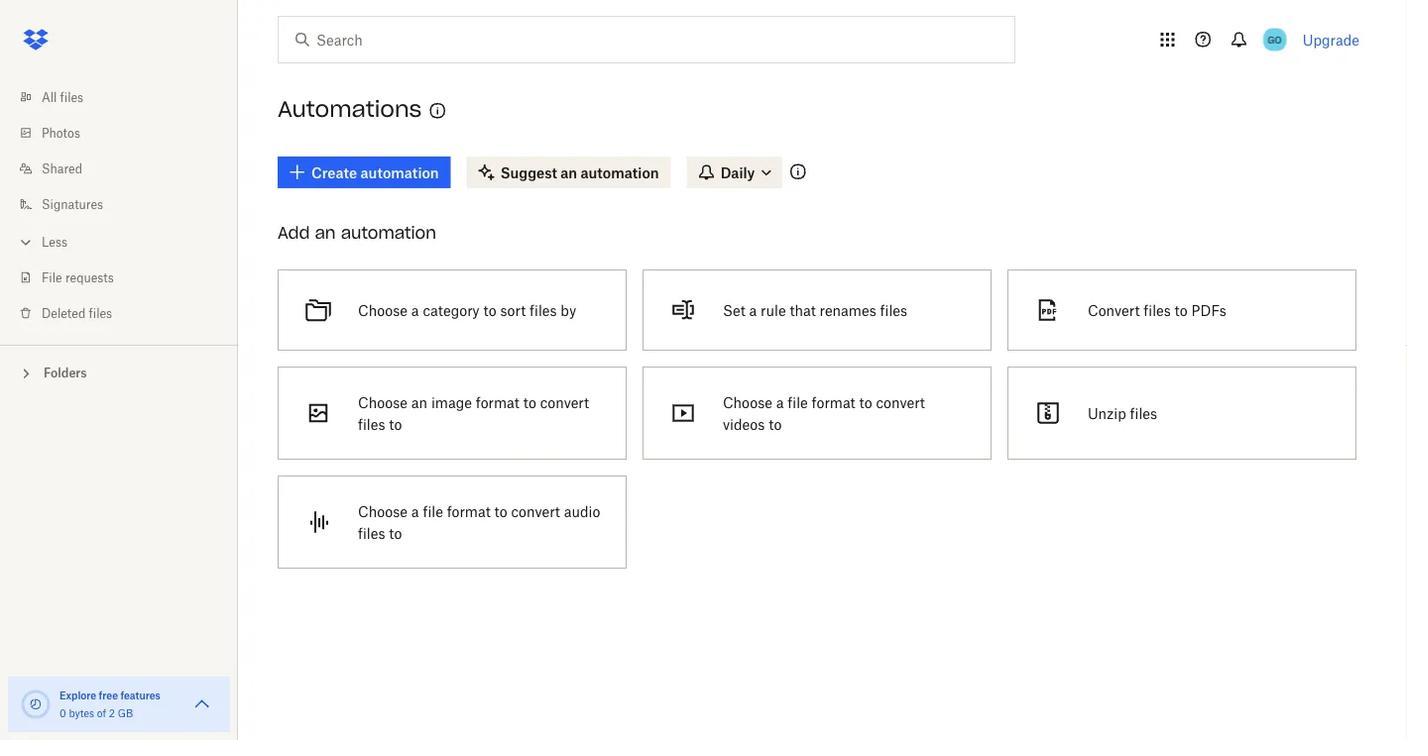 Task type: vqa. For each thing, say whether or not it's contained in the screenshot.
"to" inside the BY SELECTING "INSERT," I AGREE TO BE LEGALLY BOUND BY THIS DOCUMENT AND THAT THE SIGNATURE ABOVE IS A LEGAL REPRESENTATION OF MY SIGNATURE.
no



Task type: locate. For each thing, give the bounding box(es) containing it.
choose for choose an image format to convert files to
[[358, 394, 408, 411]]

image
[[431, 394, 472, 411]]

suggest
[[501, 164, 557, 181]]

choose a file format to convert videos to
[[723, 394, 925, 433]]

create automation button
[[278, 157, 451, 188]]

choose inside choose a file format to convert audio files to
[[358, 503, 408, 520]]

choose inside the choose a file format to convert videos to
[[723, 394, 773, 411]]

a inside the choose a file format to convert videos to
[[776, 394, 784, 411]]

automation down create automation
[[341, 223, 436, 243]]

files inside convert files to pdfs button
[[1144, 302, 1171, 319]]

deleted
[[42, 306, 86, 321]]

format inside the choose a file format to convert videos to
[[812, 394, 856, 411]]

a
[[411, 302, 419, 319], [749, 302, 757, 319], [776, 394, 784, 411], [411, 503, 419, 520]]

choose inside "choose an image format to convert files to"
[[358, 394, 408, 411]]

deleted files link
[[16, 296, 238, 331]]

an
[[561, 164, 577, 181], [315, 223, 336, 243], [411, 394, 428, 411]]

automation for suggest an automation
[[581, 164, 659, 181]]

list containing all files
[[0, 67, 238, 345]]

automations
[[278, 95, 422, 123]]

choose a file format to convert videos to button
[[635, 359, 1000, 468]]

convert files to pdfs button
[[1000, 262, 1365, 359]]

file for to
[[788, 394, 808, 411]]

file inside the choose a file format to convert videos to
[[788, 394, 808, 411]]

1 vertical spatial an
[[315, 223, 336, 243]]

format for files
[[476, 394, 520, 411]]

format down renames
[[812, 394, 856, 411]]

unzip
[[1088, 405, 1127, 422]]

category
[[423, 302, 480, 319]]

format right the image
[[476, 394, 520, 411]]

convert inside the choose a file format to convert videos to
[[876, 394, 925, 411]]

convert inside "choose an image format to convert files to"
[[540, 394, 589, 411]]

an left the image
[[411, 394, 428, 411]]

less
[[42, 235, 67, 249]]

deleted files
[[42, 306, 112, 321]]

files inside all files link
[[60, 90, 83, 105]]

file
[[788, 394, 808, 411], [423, 503, 443, 520]]

folders
[[44, 366, 87, 381]]

sort
[[500, 302, 526, 319]]

add an automation
[[278, 223, 436, 243]]

to
[[483, 302, 497, 319], [1175, 302, 1188, 319], [523, 394, 536, 411], [859, 394, 873, 411], [389, 416, 402, 433], [769, 416, 782, 433], [495, 503, 508, 520], [389, 525, 402, 542]]

2
[[109, 708, 115, 720]]

unzip files button
[[1000, 359, 1365, 468]]

list
[[0, 67, 238, 345]]

2 horizontal spatial an
[[561, 164, 577, 181]]

format down "choose an image format to convert files to"
[[447, 503, 491, 520]]

dropbox image
[[16, 20, 56, 60]]

all files
[[42, 90, 83, 105]]

an inside suggest an automation button
[[561, 164, 577, 181]]

convert inside choose a file format to convert audio files to
[[511, 503, 560, 520]]

file requests link
[[16, 260, 238, 296]]

1 horizontal spatial an
[[411, 394, 428, 411]]

set a rule that renames files button
[[635, 262, 1000, 359]]

set a rule that renames files
[[723, 302, 908, 319]]

automation right suggest
[[581, 164, 659, 181]]

convert
[[1088, 302, 1140, 319]]

shared link
[[16, 151, 238, 186]]

choose for choose a file format to convert videos to
[[723, 394, 773, 411]]

0 vertical spatial an
[[561, 164, 577, 181]]

convert files to pdfs
[[1088, 302, 1227, 319]]

an right suggest
[[561, 164, 577, 181]]

free
[[99, 690, 118, 702]]

format for videos
[[812, 394, 856, 411]]

choose for choose a category to sort files by
[[358, 302, 408, 319]]

a for choose a category to sort files by
[[411, 302, 419, 319]]

a for choose a file format to convert videos to
[[776, 394, 784, 411]]

that
[[790, 302, 816, 319]]

format
[[476, 394, 520, 411], [812, 394, 856, 411], [447, 503, 491, 520]]

files inside the set a rule that renames files button
[[880, 302, 908, 319]]

format inside "choose an image format to convert files to"
[[476, 394, 520, 411]]

0 horizontal spatial an
[[315, 223, 336, 243]]

choose an image format to convert files to
[[358, 394, 589, 433]]

choose a category to sort files by
[[358, 302, 576, 319]]

1 vertical spatial file
[[423, 503, 443, 520]]

create automation
[[311, 164, 439, 181]]

format inside choose a file format to convert audio files to
[[447, 503, 491, 520]]

0 horizontal spatial file
[[423, 503, 443, 520]]

files
[[60, 90, 83, 105], [530, 302, 557, 319], [880, 302, 908, 319], [1144, 302, 1171, 319], [89, 306, 112, 321], [1130, 405, 1158, 422], [358, 416, 385, 433], [358, 525, 385, 542]]

automation for add an automation
[[341, 223, 436, 243]]

an right add
[[315, 223, 336, 243]]

0 vertical spatial file
[[788, 394, 808, 411]]

signatures
[[42, 197, 103, 212]]

automation
[[361, 164, 439, 181], [581, 164, 659, 181], [341, 223, 436, 243]]

convert for choose a file format to convert audio files to
[[511, 503, 560, 520]]

file requests
[[42, 270, 114, 285]]

file inside choose a file format to convert audio files to
[[423, 503, 443, 520]]

1 horizontal spatial file
[[788, 394, 808, 411]]

choose
[[358, 302, 408, 319], [358, 394, 408, 411], [723, 394, 773, 411], [358, 503, 408, 520]]

an inside "choose an image format to convert files to"
[[411, 394, 428, 411]]

photos
[[42, 125, 80, 140]]

a inside choose a file format to convert audio files to
[[411, 503, 419, 520]]

an for choose
[[411, 394, 428, 411]]

2 vertical spatial an
[[411, 394, 428, 411]]

convert
[[540, 394, 589, 411], [876, 394, 925, 411], [511, 503, 560, 520]]

pdfs
[[1192, 302, 1227, 319]]

choose for choose a file format to convert audio files to
[[358, 503, 408, 520]]



Task type: describe. For each thing, give the bounding box(es) containing it.
add
[[278, 223, 310, 243]]

quota usage element
[[20, 689, 52, 721]]

files inside choose a file format to convert audio files to
[[358, 525, 385, 542]]

all
[[42, 90, 57, 105]]

upgrade link
[[1303, 31, 1360, 48]]

by
[[561, 302, 576, 319]]

format for audio
[[447, 503, 491, 520]]

of
[[97, 708, 106, 720]]

videos
[[723, 416, 765, 433]]

explore free features 0 bytes of 2 gb
[[60, 690, 161, 720]]

suggest an automation
[[501, 164, 659, 181]]

add an automation main content
[[270, 143, 1407, 741]]

requests
[[65, 270, 114, 285]]

automation right create
[[361, 164, 439, 181]]

files inside deleted files link
[[89, 306, 112, 321]]

rule
[[761, 302, 786, 319]]

daily button
[[687, 157, 783, 188]]

less image
[[16, 233, 36, 252]]

files inside choose a category to sort files by button
[[530, 302, 557, 319]]

audio
[[564, 503, 600, 520]]

0
[[60, 708, 66, 720]]

file
[[42, 270, 62, 285]]

suggest an automation button
[[467, 157, 671, 188]]

convert for choose an image format to convert files to
[[540, 394, 589, 411]]

to inside button
[[1175, 302, 1188, 319]]

go
[[1268, 33, 1282, 46]]

a for choose a file format to convert audio files to
[[411, 503, 419, 520]]

photos link
[[16, 115, 238, 151]]

renames
[[820, 302, 877, 319]]

unzip files
[[1088, 405, 1158, 422]]

an for suggest
[[561, 164, 577, 181]]

create
[[311, 164, 357, 181]]

set
[[723, 302, 746, 319]]

choose a file format to convert audio files to button
[[270, 468, 635, 577]]

click to watch a demo video image
[[426, 99, 450, 123]]

a for set a rule that renames files
[[749, 302, 757, 319]]

explore
[[60, 690, 96, 702]]

gb
[[118, 708, 133, 720]]

files inside "choose an image format to convert files to"
[[358, 416, 385, 433]]

upgrade
[[1303, 31, 1360, 48]]

go button
[[1259, 24, 1291, 56]]

all files link
[[16, 79, 238, 115]]

file for files
[[423, 503, 443, 520]]

files inside the unzip files button
[[1130, 405, 1158, 422]]

an for add
[[315, 223, 336, 243]]

shared
[[42, 161, 82, 176]]

features
[[120, 690, 161, 702]]

folders button
[[0, 358, 238, 387]]

convert for choose a file format to convert videos to
[[876, 394, 925, 411]]

choose an image format to convert files to button
[[270, 359, 635, 468]]

Search text field
[[316, 29, 974, 51]]

bytes
[[69, 708, 94, 720]]

choose a file format to convert audio files to
[[358, 503, 600, 542]]

signatures link
[[16, 186, 238, 222]]

daily
[[721, 164, 755, 181]]

choose a category to sort files by button
[[270, 262, 635, 359]]



